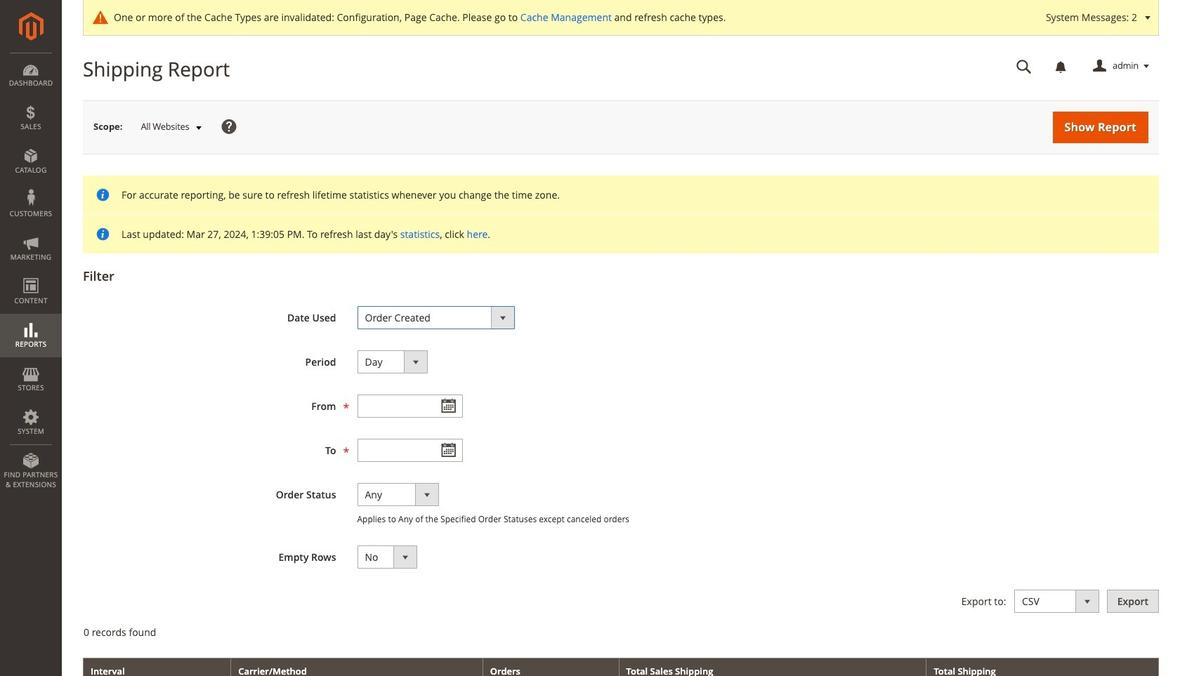 Task type: locate. For each thing, give the bounding box(es) containing it.
menu bar
[[0, 53, 62, 497]]

None text field
[[1007, 54, 1042, 79]]

magento admin panel image
[[19, 12, 43, 41]]

None text field
[[357, 395, 463, 418], [357, 439, 463, 462], [357, 395, 463, 418], [357, 439, 463, 462]]



